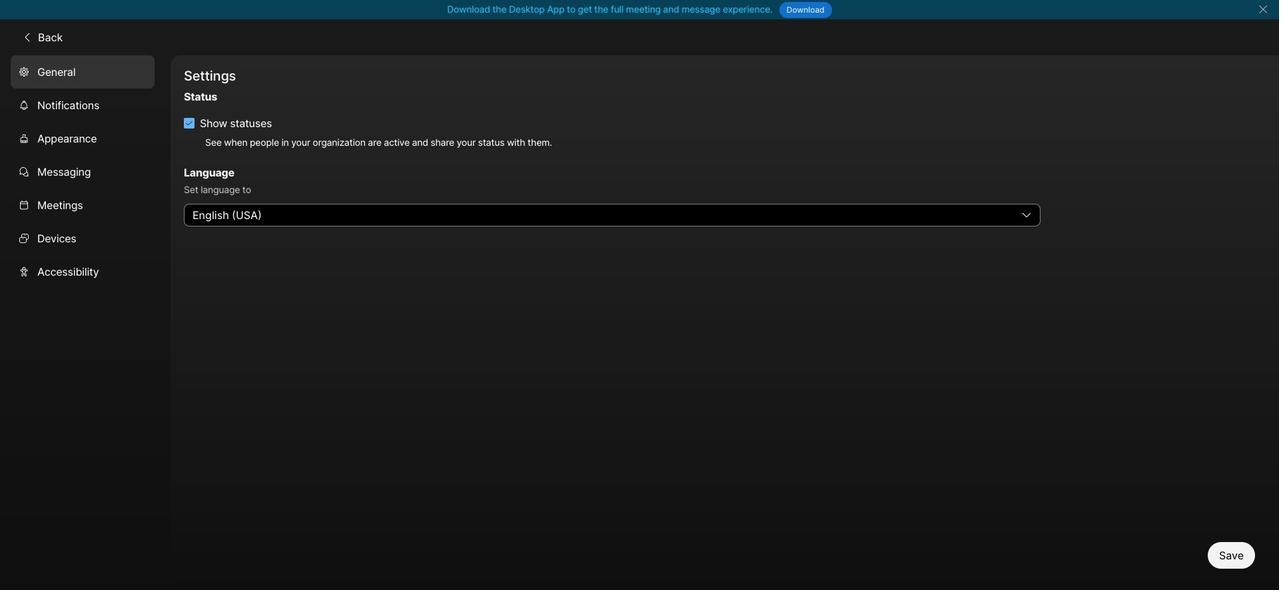 Task type: vqa. For each thing, say whether or not it's contained in the screenshot.
blueberry hub list item
no



Task type: describe. For each thing, give the bounding box(es) containing it.
meetings tab
[[11, 188, 155, 222]]

general tab
[[11, 55, 155, 88]]



Task type: locate. For each thing, give the bounding box(es) containing it.
settings navigation
[[0, 55, 171, 590]]

devices tab
[[11, 222, 155, 255]]

accessibility tab
[[11, 255, 155, 288]]

notifications tab
[[11, 88, 155, 122]]

appearance tab
[[11, 122, 155, 155]]

messaging tab
[[11, 155, 155, 188]]

cancel_16 image
[[1258, 4, 1268, 15]]



